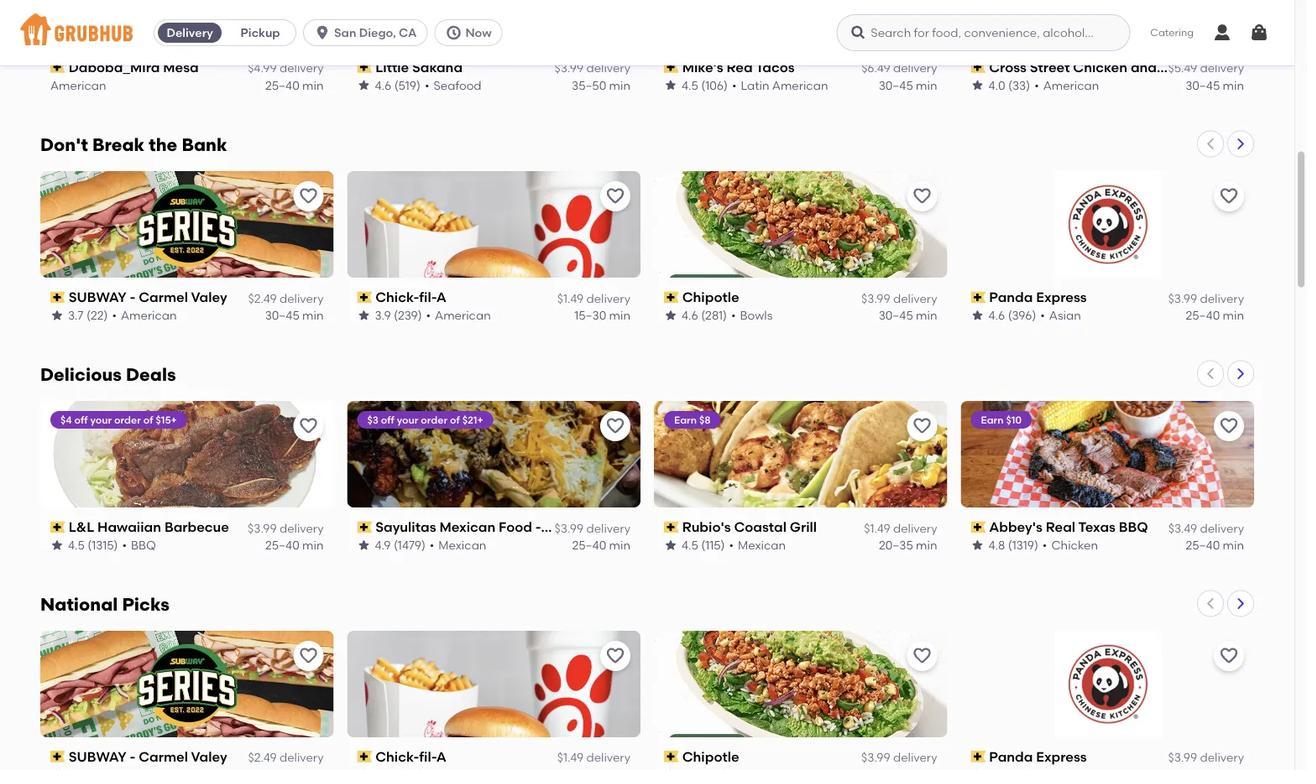 Task type: locate. For each thing, give the bounding box(es) containing it.
2 vertical spatial $1.49 delivery
[[557, 751, 631, 765]]

4.6 for chipotle
[[682, 308, 698, 322]]

-
[[130, 289, 135, 305], [536, 519, 541, 535], [130, 749, 135, 765]]

• right (33)
[[1035, 78, 1039, 92]]

•
[[425, 78, 430, 92], [732, 78, 737, 92], [1035, 78, 1039, 92], [112, 308, 117, 322], [426, 308, 431, 322], [731, 308, 736, 322], [1041, 308, 1045, 322], [122, 538, 127, 552], [430, 538, 434, 552], [729, 538, 734, 552], [1043, 538, 1047, 552]]

off right $4
[[74, 414, 88, 426]]

$3
[[367, 414, 379, 426]]

caret left icon image for national picks
[[1204, 597, 1218, 611]]

chick-fil-a for national picks
[[376, 749, 447, 765]]

1 vertical spatial valey
[[191, 749, 227, 765]]

4.6 left (396)
[[989, 308, 1005, 322]]

caret right icon image for delicious deals
[[1234, 367, 1248, 381]]

1 vertical spatial chick-
[[376, 749, 419, 765]]

• american right '(239)'
[[426, 308, 491, 322]]

order
[[114, 414, 141, 426], [421, 414, 448, 426]]

2 your from the left
[[397, 414, 419, 426]]

0 horizontal spatial mesa
[[163, 59, 199, 75]]

$2.49 delivery for don't break the bank
[[248, 291, 324, 305]]

• mexican down coastal
[[729, 538, 786, 552]]

0 vertical spatial chipotle
[[682, 289, 739, 305]]

1 chick- from the top
[[376, 289, 419, 305]]

1 horizontal spatial off
[[381, 414, 395, 426]]

earn
[[674, 414, 697, 426], [981, 414, 1004, 426]]

american down daboba_mira
[[50, 78, 106, 92]]

chipotle logo image
[[654, 171, 948, 278], [654, 631, 948, 738]]

your for l&l
[[90, 414, 112, 426]]

delivery for rubio's coastal grill logo
[[893, 521, 938, 535]]

0 vertical spatial panda express
[[989, 289, 1087, 305]]

chipotle for don't break the bank
[[682, 289, 739, 305]]

$8
[[699, 414, 711, 426]]

2 $2.49 from the top
[[248, 751, 277, 765]]

1 horizontal spatial bbq
[[1119, 519, 1148, 535]]

mike's
[[682, 59, 724, 75]]

1 caret right icon image from the top
[[1234, 137, 1248, 151]]

1 horizontal spatial • mexican
[[729, 538, 786, 552]]

1 subway - carmel valey from the top
[[69, 289, 227, 305]]

1 horizontal spatial your
[[397, 414, 419, 426]]

1 carmel from the top
[[139, 289, 188, 305]]

2 order from the left
[[421, 414, 448, 426]]

chicken down abbey's real texas bbq
[[1052, 538, 1098, 552]]

abbey's real texas bbq
[[989, 519, 1148, 535]]

of left $21+
[[450, 414, 460, 426]]

4.6 left (281)
[[682, 308, 698, 322]]

1 vertical spatial fil-
[[419, 749, 437, 765]]

l&l hawaiian barbecue logo image
[[40, 401, 334, 508]]

2 chick-fil-a from the top
[[376, 749, 447, 765]]

1 panda express from the top
[[989, 289, 1087, 305]]

american right (22)
[[121, 308, 177, 322]]

1 vertical spatial a
[[437, 749, 447, 765]]

order for hawaiian
[[114, 414, 141, 426]]

• down hawaiian
[[122, 538, 127, 552]]

2 off from the left
[[381, 414, 395, 426]]

• right (281)
[[731, 308, 736, 322]]

1 vertical spatial bbq
[[131, 538, 156, 552]]

1 valey from the top
[[191, 289, 227, 305]]

2 chipotle from the top
[[682, 749, 739, 765]]

1 vertical spatial $2.49
[[248, 751, 277, 765]]

4.6 (519)
[[375, 78, 421, 92]]

of
[[143, 414, 153, 426], [450, 414, 460, 426]]

(33)
[[1009, 78, 1030, 92]]

delivery for panda express logo corresponding to national picks
[[1200, 751, 1244, 765]]

• asian
[[1041, 308, 1081, 322]]

• american down street
[[1035, 78, 1099, 92]]

15–30 min
[[575, 308, 631, 322]]

• mexican down sayulitas mexican food - mira mesa
[[430, 538, 487, 552]]

save this restaurant image for • american
[[299, 186, 319, 206]]

4.8 (1319)
[[989, 538, 1039, 552]]

0 vertical spatial fil-
[[419, 289, 437, 305]]

svg image
[[1213, 23, 1233, 43], [314, 24, 331, 41], [445, 24, 462, 41], [850, 24, 867, 41]]

your
[[90, 414, 112, 426], [397, 414, 419, 426]]

25–40 min for l&l hawaiian barbecue
[[265, 538, 324, 552]]

(239)
[[394, 308, 422, 322]]

0 vertical spatial caret right icon image
[[1234, 137, 1248, 151]]

0 vertical spatial chick-
[[376, 289, 419, 305]]

rubio's coastal grill
[[682, 519, 817, 535]]

0 vertical spatial subway
[[69, 289, 126, 305]]

$4
[[60, 414, 72, 426]]

4.5 down l&l
[[68, 538, 85, 552]]

panda express logo image for national picks
[[1054, 631, 1161, 738]]

$10
[[1006, 414, 1022, 426]]

4.5 for mike's red tacos
[[682, 78, 699, 92]]

2 caret left icon image from the top
[[1204, 367, 1218, 381]]

4.5 down mike's
[[682, 78, 699, 92]]

1 express from the top
[[1036, 289, 1087, 305]]

save this restaurant image
[[605, 186, 626, 206], [299, 416, 319, 436], [605, 416, 626, 436], [912, 416, 933, 436], [1219, 416, 1239, 436], [912, 646, 933, 666], [1219, 646, 1239, 666]]

1 chick-fil-a logo image from the top
[[347, 171, 641, 278]]

0 horizontal spatial bbq
[[131, 538, 156, 552]]

0 vertical spatial $2.49 delivery
[[248, 291, 324, 305]]

2 chick-fil-a logo image from the top
[[347, 631, 641, 738]]

2 fil- from the top
[[419, 749, 437, 765]]

min for l&l hawaiian barbecue
[[302, 538, 324, 552]]

$3.99 for bowls
[[862, 291, 891, 305]]

star icon image
[[357, 79, 371, 92], [664, 79, 678, 92], [971, 79, 985, 92], [50, 309, 64, 322], [357, 309, 371, 322], [664, 309, 678, 322], [971, 309, 985, 322], [50, 539, 64, 552], [357, 539, 371, 552], [664, 539, 678, 552], [971, 539, 985, 552], [50, 768, 64, 771], [357, 768, 371, 771], [664, 768, 678, 771], [971, 768, 985, 771]]

20–35 min
[[879, 538, 938, 552]]

earn for abbey's
[[981, 414, 1004, 426]]

express
[[1036, 289, 1087, 305], [1036, 749, 1087, 765]]

panda express logo image
[[1054, 171, 1161, 278], [1054, 631, 1161, 738]]

4.5
[[682, 78, 699, 92], [68, 538, 85, 552], [682, 538, 699, 552]]

$3.99 delivery for seafood
[[555, 61, 631, 75]]

2 $2.49 delivery from the top
[[248, 751, 324, 765]]

of for hawaiian
[[143, 414, 153, 426]]

0 vertical spatial $1.49
[[557, 291, 584, 305]]

caret right icon image for national picks
[[1234, 597, 1248, 611]]

carmel
[[139, 289, 188, 305], [139, 749, 188, 765]]

1 vertical spatial -
[[536, 519, 541, 535]]

$1.49 delivery
[[557, 291, 631, 305], [864, 521, 938, 535], [557, 751, 631, 765]]

$3.99 delivery for bbq
[[248, 521, 324, 535]]

2 horizontal spatial • american
[[1035, 78, 1099, 92]]

3.7 (22)
[[68, 308, 108, 322]]

chick-fil-a for don't break the bank
[[376, 289, 447, 305]]

1 horizontal spatial of
[[450, 414, 460, 426]]

1 order from the left
[[114, 414, 141, 426]]

(22)
[[86, 308, 108, 322]]

0 vertical spatial subway - carmel valey logo image
[[40, 171, 334, 278]]

mexican down coastal
[[738, 538, 786, 552]]

min for sayulitas mexican food - mira mesa
[[609, 538, 631, 552]]

1 earn from the left
[[674, 414, 697, 426]]

2 subway - carmel valey logo image from the top
[[40, 631, 334, 738]]

1 vertical spatial chick-fil-a logo image
[[347, 631, 641, 738]]

don't
[[40, 134, 88, 155]]

1 $2.49 delivery from the top
[[248, 291, 324, 305]]

$1.49
[[557, 291, 584, 305], [864, 521, 891, 535], [557, 751, 584, 765]]

subway - carmel valey logo image for national picks
[[40, 631, 334, 738]]

$3.49
[[1169, 521, 1198, 535]]

caret left icon image for don't break the bank
[[1204, 137, 1218, 151]]

1 • mexican from the left
[[430, 538, 487, 552]]

2 subway - carmel valey from the top
[[69, 749, 227, 765]]

subway - carmel valey for break
[[69, 289, 227, 305]]

• american right (22)
[[112, 308, 177, 322]]

1 vertical spatial panda express logo image
[[1054, 631, 1161, 738]]

subway - carmel valey logo image
[[40, 171, 334, 278], [40, 631, 334, 738]]

2 panda express logo image from the top
[[1054, 631, 1161, 738]]

0 vertical spatial -
[[130, 289, 135, 305]]

0 vertical spatial chick-fil-a
[[376, 289, 447, 305]]

express for don't break the bank
[[1036, 289, 1087, 305]]

valey for don't break the bank
[[191, 289, 227, 305]]

bbq right texas
[[1119, 519, 1148, 535]]

• down 'mike's red tacos'
[[732, 78, 737, 92]]

1 panda express logo image from the top
[[1054, 171, 1161, 278]]

1 chick-fil-a from the top
[[376, 289, 447, 305]]

off for sayulitas
[[381, 414, 395, 426]]

0 horizontal spatial • mexican
[[430, 538, 487, 552]]

subway for national
[[69, 749, 126, 765]]

panda
[[989, 289, 1033, 305], [989, 749, 1033, 765]]

2 horizontal spatial 4.6
[[989, 308, 1005, 322]]

panda for national picks
[[989, 749, 1033, 765]]

1 horizontal spatial earn
[[981, 414, 1004, 426]]

1 vertical spatial $1.49
[[864, 521, 891, 535]]

abbey's real texas bbq logo image
[[961, 401, 1255, 508]]

1 subway from the top
[[69, 289, 126, 305]]

order left $21+
[[421, 414, 448, 426]]

• down little sakana on the top
[[425, 78, 430, 92]]

bbq down the l&l hawaiian barbecue on the left of the page
[[131, 538, 156, 552]]

• right (1479) on the left bottom of page
[[430, 538, 434, 552]]

subway for don't
[[69, 289, 126, 305]]

mesa
[[163, 59, 199, 75], [578, 519, 613, 535]]

2 carmel from the top
[[139, 749, 188, 765]]

1 fil- from the top
[[419, 289, 437, 305]]

1 vertical spatial $2.49 delivery
[[248, 751, 324, 765]]

0 horizontal spatial of
[[143, 414, 153, 426]]

subscription pass image
[[357, 61, 372, 73], [971, 61, 986, 73], [50, 291, 65, 303], [971, 751, 986, 763]]

2 express from the top
[[1036, 749, 1087, 765]]

mira
[[545, 519, 574, 535]]

svg image inside san diego, ca button
[[314, 24, 331, 41]]

save this restaurant image for • bowls
[[912, 186, 933, 206]]

save this restaurant button
[[293, 181, 324, 211], [600, 181, 631, 211], [907, 181, 938, 211], [1214, 181, 1244, 211], [293, 411, 324, 441], [600, 411, 631, 441], [907, 411, 938, 441], [1214, 411, 1244, 441], [293, 641, 324, 671], [600, 641, 631, 671], [907, 641, 938, 671], [1214, 641, 1244, 671]]

1 vertical spatial mesa
[[578, 519, 613, 535]]

valey for national picks
[[191, 749, 227, 765]]

subscription pass image for subway - carmel valey
[[50, 291, 65, 303]]

1 vertical spatial panda
[[989, 749, 1033, 765]]

1 caret left icon image from the top
[[1204, 137, 1218, 151]]

0 vertical spatial $2.49
[[248, 291, 277, 305]]

carmel for break
[[139, 289, 188, 305]]

4.5 left (115) on the right bottom
[[682, 538, 699, 552]]

panda express logo image for don't break the bank
[[1054, 171, 1161, 278]]

2 valey from the top
[[191, 749, 227, 765]]

1 off from the left
[[74, 414, 88, 426]]

2 earn from the left
[[981, 414, 1004, 426]]

american right '(239)'
[[435, 308, 491, 322]]

1 vertical spatial caret left icon image
[[1204, 367, 1218, 381]]

$2.49 delivery for national picks
[[248, 751, 324, 765]]

tacos
[[756, 59, 795, 75]]

0 vertical spatial subway - carmel valey
[[69, 289, 227, 305]]

l&l
[[69, 519, 94, 535]]

of left the '$15+'
[[143, 414, 153, 426]]

caret left icon image
[[1204, 137, 1218, 151], [1204, 367, 1218, 381], [1204, 597, 1218, 611]]

2 panda express from the top
[[989, 749, 1087, 765]]

delivery for "l&l hawaiian barbecue logo"
[[280, 521, 324, 535]]

star icon image for sayulitas mexican food - mira mesa
[[357, 539, 371, 552]]

now
[[466, 26, 492, 40]]

3.9
[[375, 308, 391, 322]]

express for national picks
[[1036, 749, 1087, 765]]

0 vertical spatial chipotle logo image
[[654, 171, 948, 278]]

1 vertical spatial chipotle
[[682, 749, 739, 765]]

mesa right mira
[[578, 519, 613, 535]]

1 $2.49 from the top
[[248, 291, 277, 305]]

mexican left food
[[439, 519, 496, 535]]

svg image left the san
[[314, 24, 331, 41]]

chick- for national picks
[[376, 749, 419, 765]]

(106)
[[701, 78, 728, 92]]

• right (1319)
[[1043, 538, 1047, 552]]

• latin american
[[732, 78, 828, 92]]

1 your from the left
[[90, 414, 112, 426]]

0 vertical spatial express
[[1036, 289, 1087, 305]]

$3.99
[[555, 61, 584, 75], [862, 291, 891, 305], [1169, 291, 1198, 305], [248, 521, 277, 535], [555, 521, 584, 535], [862, 751, 891, 765], [1169, 751, 1198, 765]]

1 vertical spatial caret right icon image
[[1234, 367, 1248, 381]]

chick-fil-a logo image for national picks
[[347, 631, 641, 738]]

2 a from the top
[[437, 749, 447, 765]]

2 vertical spatial caret left icon image
[[1204, 597, 1218, 611]]

0 vertical spatial carmel
[[139, 289, 188, 305]]

• for l&l hawaiian barbecue
[[122, 538, 127, 552]]

• mexican
[[430, 538, 487, 552], [729, 538, 786, 552]]

mexican down sayulitas mexican food - mira mesa
[[439, 538, 487, 552]]

chipotle
[[682, 289, 739, 305], [682, 749, 739, 765]]

american down cross street chicken and beer
[[1043, 78, 1099, 92]]

subscription pass image for little sakana
[[357, 61, 372, 73]]

0 vertical spatial panda
[[989, 289, 1033, 305]]

subway - carmel valey for picks
[[69, 749, 227, 765]]

pickup button
[[225, 19, 296, 46]]

3 caret left icon image from the top
[[1204, 597, 1218, 611]]

1 vertical spatial subway - carmel valey logo image
[[40, 631, 334, 738]]

real
[[1046, 519, 1076, 535]]

order left the '$15+'
[[114, 414, 141, 426]]

1 vertical spatial subway - carmel valey
[[69, 749, 227, 765]]

subway - carmel valey
[[69, 289, 227, 305], [69, 749, 227, 765]]

1 vertical spatial chipotle logo image
[[654, 631, 948, 738]]

mexican for rubio's
[[738, 538, 786, 552]]

0 horizontal spatial earn
[[674, 414, 697, 426]]

svg image left svg icon
[[1213, 23, 1233, 43]]

• right (22)
[[112, 308, 117, 322]]

1 vertical spatial express
[[1036, 749, 1087, 765]]

subscription pass image
[[50, 61, 65, 73], [664, 61, 679, 73], [357, 291, 372, 303], [664, 291, 679, 303], [971, 291, 986, 303], [50, 521, 65, 533], [357, 521, 372, 533], [664, 521, 679, 533], [971, 521, 986, 533], [50, 751, 65, 763], [357, 751, 372, 763], [664, 751, 679, 763]]

0 vertical spatial $1.49 delivery
[[557, 291, 631, 305]]

don't break the bank
[[40, 134, 227, 155]]

1 vertical spatial chicken
[[1052, 538, 1098, 552]]

2 vertical spatial -
[[130, 749, 135, 765]]

25–40 for abbey's real texas bbq
[[1186, 538, 1220, 552]]

a
[[437, 289, 447, 305], [437, 749, 447, 765]]

25–40 min
[[265, 78, 324, 92], [1186, 308, 1244, 322], [265, 538, 324, 552], [572, 538, 631, 552], [1186, 538, 1244, 552]]

sayulitas
[[376, 519, 436, 535]]

star icon image for little sakana
[[357, 79, 371, 92]]

1 horizontal spatial mesa
[[578, 519, 613, 535]]

2 vertical spatial $1.49
[[557, 751, 584, 765]]

1 horizontal spatial order
[[421, 414, 448, 426]]

- for break
[[130, 289, 135, 305]]

subway - carmel valey logo image for don't break the bank
[[40, 171, 334, 278]]

national
[[40, 594, 118, 615]]

caret right icon image
[[1234, 137, 1248, 151], [1234, 367, 1248, 381], [1234, 597, 1248, 611]]

$2.49
[[248, 291, 277, 305], [248, 751, 277, 765]]

valey
[[191, 289, 227, 305], [191, 749, 227, 765]]

20–35
[[879, 538, 913, 552]]

delivery for subway - carmel valey logo corresponding to national picks
[[280, 751, 324, 765]]

(1315)
[[88, 538, 118, 552]]

earn left $8 on the right of the page
[[674, 414, 697, 426]]

svg image left now
[[445, 24, 462, 41]]

2 of from the left
[[450, 414, 460, 426]]

0 vertical spatial chick-fil-a logo image
[[347, 171, 641, 278]]

4.6 for little sakana
[[375, 78, 392, 92]]

1 chipotle logo image from the top
[[654, 171, 948, 278]]

25–40 for sayulitas mexican food - mira mesa
[[572, 538, 606, 552]]

25–40 min for abbey's real texas bbq
[[1186, 538, 1244, 552]]

1 horizontal spatial • american
[[426, 308, 491, 322]]

• mexican for coastal
[[729, 538, 786, 552]]

2 vertical spatial caret right icon image
[[1234, 597, 1248, 611]]

2 chipotle logo image from the top
[[654, 631, 948, 738]]

1 vertical spatial panda express
[[989, 749, 1087, 765]]

4.0 (33)
[[989, 78, 1030, 92]]

30–45 for carmel
[[265, 308, 300, 322]]

0 horizontal spatial 4.6
[[375, 78, 392, 92]]

$15+
[[156, 414, 177, 426]]

• right (115) on the right bottom
[[729, 538, 734, 552]]

• right '(239)'
[[426, 308, 431, 322]]

4.8
[[989, 538, 1005, 552]]

earn left $10
[[981, 414, 1004, 426]]

delivery for the chick-fil-a logo associated with don't break the bank
[[587, 291, 631, 305]]

(281)
[[701, 308, 727, 322]]

mesa down delivery
[[163, 59, 199, 75]]

chicken left and at the right top
[[1073, 59, 1128, 75]]

1 subway - carmel valey logo image from the top
[[40, 171, 334, 278]]

min
[[302, 78, 324, 92], [609, 78, 631, 92], [916, 78, 938, 92], [1223, 78, 1244, 92], [302, 308, 324, 322], [609, 308, 631, 322], [916, 308, 938, 322], [1223, 308, 1244, 322], [302, 538, 324, 552], [609, 538, 631, 552], [916, 538, 938, 552], [1223, 538, 1244, 552]]

0 vertical spatial valey
[[191, 289, 227, 305]]

$3.49 delivery
[[1169, 521, 1244, 535]]

0 horizontal spatial your
[[90, 414, 112, 426]]

1 vertical spatial subway
[[69, 749, 126, 765]]

delivery
[[280, 61, 324, 75], [587, 61, 631, 75], [893, 61, 938, 75], [1200, 61, 1244, 75], [280, 291, 324, 305], [587, 291, 631, 305], [893, 291, 938, 305], [1200, 291, 1244, 305], [280, 521, 324, 535], [587, 521, 631, 535], [893, 521, 938, 535], [1200, 521, 1244, 535], [280, 751, 324, 765], [587, 751, 631, 765], [893, 751, 938, 765], [1200, 751, 1244, 765]]

2 • mexican from the left
[[729, 538, 786, 552]]

4.6 down little at the left
[[375, 78, 392, 92]]

• american for chicken
[[1035, 78, 1099, 92]]

25–40 for daboba_mira mesa
[[265, 78, 300, 92]]

1 panda from the top
[[989, 289, 1033, 305]]

your right $4
[[90, 414, 112, 426]]

1 vertical spatial chick-fil-a
[[376, 749, 447, 765]]

sayulitas mexican food - mira mesa logo image
[[347, 401, 641, 508]]

• for abbey's real texas bbq
[[1043, 538, 1047, 552]]

1 horizontal spatial 4.6
[[682, 308, 698, 322]]

1 vertical spatial carmel
[[139, 749, 188, 765]]

1 a from the top
[[437, 289, 447, 305]]

fil- for national picks
[[419, 749, 437, 765]]

a for national picks
[[437, 749, 447, 765]]

0 vertical spatial a
[[437, 289, 447, 305]]

$3.99 delivery for asian
[[1169, 291, 1244, 305]]

0 horizontal spatial order
[[114, 414, 141, 426]]

american for subway - carmel valey
[[121, 308, 177, 322]]

0 horizontal spatial • american
[[112, 308, 177, 322]]

save this restaurant image
[[299, 186, 319, 206], [912, 186, 933, 206], [1219, 186, 1239, 206], [299, 646, 319, 666], [605, 646, 626, 666]]

2 caret right icon image from the top
[[1234, 367, 1248, 381]]

subway
[[69, 289, 126, 305], [69, 749, 126, 765]]

0 horizontal spatial off
[[74, 414, 88, 426]]

your right $3 at the bottom
[[397, 414, 419, 426]]

chick-fil-a logo image
[[347, 171, 641, 278], [347, 631, 641, 738]]

2 subway from the top
[[69, 749, 126, 765]]

min for abbey's real texas bbq
[[1223, 538, 1244, 552]]

2 panda from the top
[[989, 749, 1033, 765]]

delivery for chipotle logo associated with national picks
[[893, 751, 938, 765]]

• right (396)
[[1041, 308, 1045, 322]]

3 caret right icon image from the top
[[1234, 597, 1248, 611]]

• for little sakana
[[425, 78, 430, 92]]

0 vertical spatial panda express logo image
[[1054, 171, 1161, 278]]

0 vertical spatial caret left icon image
[[1204, 137, 1218, 151]]

off right $3 at the bottom
[[381, 414, 395, 426]]

2 chick- from the top
[[376, 749, 419, 765]]

$6.49
[[862, 61, 891, 75]]

1 of from the left
[[143, 414, 153, 426]]

1 chipotle from the top
[[682, 289, 739, 305]]



Task type: describe. For each thing, give the bounding box(es) containing it.
main navigation navigation
[[0, 0, 1295, 65]]

delivery for panda express logo corresponding to don't break the bank
[[1200, 291, 1244, 305]]

chipotle for national picks
[[682, 749, 739, 765]]

earn $8
[[674, 414, 711, 426]]

rubio's
[[682, 519, 731, 535]]

4.0
[[989, 78, 1006, 92]]

order for mexican
[[421, 414, 448, 426]]

delivery for chipotle logo for don't break the bank
[[893, 291, 938, 305]]

$6.49 delivery
[[862, 61, 938, 75]]

0 vertical spatial bbq
[[1119, 519, 1148, 535]]

0 vertical spatial chicken
[[1073, 59, 1128, 75]]

$5.49
[[1168, 61, 1198, 75]]

subscription pass image for panda express
[[971, 751, 986, 763]]

$1.49 delivery for don't break the bank
[[557, 291, 631, 305]]

daboba_mira mesa
[[69, 59, 199, 75]]

a for don't break the bank
[[437, 289, 447, 305]]

delicious
[[40, 364, 122, 385]]

4.5 (1315)
[[68, 538, 118, 552]]

25–40 min for daboba_mira mesa
[[265, 78, 324, 92]]

star icon image for mike's red tacos
[[664, 79, 678, 92]]

• for sayulitas mexican food - mira mesa
[[430, 538, 434, 552]]

national picks
[[40, 594, 170, 615]]

your for sayulitas
[[397, 414, 419, 426]]

3.9 (239)
[[375, 308, 422, 322]]

25–40 min for sayulitas mexican food - mira mesa
[[572, 538, 631, 552]]

35–50 min
[[572, 78, 631, 92]]

and
[[1131, 59, 1157, 75]]

delivery for subway - carmel valey logo corresponding to don't break the bank
[[280, 291, 324, 305]]

30–45 for tacos
[[879, 78, 913, 92]]

$3.99 for asian
[[1169, 291, 1198, 305]]

• for chipotle
[[731, 308, 736, 322]]

min for chick-fil-a
[[609, 308, 631, 322]]

seafood
[[434, 78, 482, 92]]

min for rubio's coastal grill
[[916, 538, 938, 552]]

0 vertical spatial mesa
[[163, 59, 199, 75]]

coastal
[[734, 519, 787, 535]]

$4 off your order of $15+
[[60, 414, 177, 426]]

delicious deals
[[40, 364, 176, 385]]

earn for rubio's
[[674, 414, 697, 426]]

food
[[499, 519, 532, 535]]

picks
[[122, 594, 170, 615]]

$1.49 for don't break the bank
[[557, 291, 584, 305]]

$5.49 delivery
[[1168, 61, 1244, 75]]

- for picks
[[130, 749, 135, 765]]

• for panda express
[[1041, 308, 1045, 322]]

min for little sakana
[[609, 78, 631, 92]]

svg image up $6.49
[[850, 24, 867, 41]]

• for cross street chicken and beer
[[1035, 78, 1039, 92]]

star icon image for subway - carmel valey
[[50, 309, 64, 322]]

barbecue
[[164, 519, 229, 535]]

diego,
[[359, 26, 396, 40]]

30–45 min for carmel
[[265, 308, 324, 322]]

chipotle logo image for national picks
[[654, 631, 948, 738]]

star icon image for abbey's real texas bbq
[[971, 539, 985, 552]]

san diego, ca
[[334, 26, 417, 40]]

cross
[[989, 59, 1027, 75]]

$3 off your order of $21+
[[367, 414, 483, 426]]

4.6 (396)
[[989, 308, 1037, 322]]

(1319)
[[1008, 538, 1039, 552]]

texas
[[1079, 519, 1116, 535]]

delivery
[[167, 26, 213, 40]]

• mexican for mexican
[[430, 538, 487, 552]]

$3.99 delivery for mexican
[[555, 521, 631, 535]]

4.9
[[375, 538, 391, 552]]

star icon image for chipotle
[[664, 309, 678, 322]]

daboba_mira
[[69, 59, 160, 75]]

bank
[[182, 134, 227, 155]]

(396)
[[1008, 308, 1037, 322]]

red
[[727, 59, 753, 75]]

chick-fil-a logo image for don't break the bank
[[347, 171, 641, 278]]

mexican for sayulitas
[[439, 538, 487, 552]]

latin
[[741, 78, 770, 92]]

4.9 (1479)
[[375, 538, 426, 552]]

delivery button
[[155, 19, 225, 46]]

rubio's coastal grill logo image
[[654, 401, 948, 508]]

• american for a
[[426, 308, 491, 322]]

catering
[[1151, 26, 1194, 38]]

cross street chicken and beer
[[989, 59, 1191, 75]]

4.5 (115)
[[682, 538, 725, 552]]

• chicken
[[1043, 538, 1098, 552]]

min for mike's red tacos
[[916, 78, 938, 92]]

4.5 for l&l hawaiian barbecue
[[68, 538, 85, 552]]

$3.99 delivery for bowls
[[862, 291, 938, 305]]

pickup
[[241, 26, 280, 40]]

(1479)
[[394, 538, 426, 552]]

$2.49 for don't break the bank
[[248, 291, 277, 305]]

• american for carmel
[[112, 308, 177, 322]]

asian
[[1050, 308, 1081, 322]]

25–40 for panda express
[[1186, 308, 1220, 322]]

the
[[149, 134, 177, 155]]

l&l hawaiian barbecue
[[69, 519, 229, 535]]

$4.99
[[248, 61, 277, 75]]

4.5 (106)
[[682, 78, 728, 92]]

star icon image for panda express
[[971, 309, 985, 322]]

min for chipotle
[[916, 308, 938, 322]]

catering button
[[1139, 14, 1206, 52]]

• bowls
[[731, 308, 773, 322]]

svg image inside now button
[[445, 24, 462, 41]]

panda express for don't break the bank
[[989, 289, 1087, 305]]

star icon image for rubio's coastal grill
[[664, 539, 678, 552]]

mike's red tacos
[[682, 59, 795, 75]]

30–45 min for tacos
[[879, 78, 938, 92]]

sayulitas mexican food - mira mesa
[[376, 519, 613, 535]]

35–50
[[572, 78, 606, 92]]

$3.99 for mexican
[[555, 521, 584, 535]]

little
[[376, 59, 409, 75]]

Search for food, convenience, alcohol... search field
[[837, 14, 1131, 51]]

san
[[334, 26, 356, 40]]

star icon image for chick-fil-a
[[357, 309, 371, 322]]

abbey's
[[989, 519, 1043, 535]]

• for subway - carmel valey
[[112, 308, 117, 322]]

$1.49 delivery for national picks
[[557, 751, 631, 765]]

american for cross street chicken and beer
[[1043, 78, 1099, 92]]

chipotle logo image for don't break the bank
[[654, 171, 948, 278]]

american for chick-fil-a
[[435, 308, 491, 322]]

1 vertical spatial $1.49 delivery
[[864, 521, 938, 535]]

4.6 (281)
[[682, 308, 727, 322]]

grill
[[790, 519, 817, 535]]

$4.99 delivery
[[248, 61, 324, 75]]

(519)
[[394, 78, 421, 92]]

• for mike's red tacos
[[732, 78, 737, 92]]

now button
[[434, 19, 509, 46]]

carmel for picks
[[139, 749, 188, 765]]

min for cross street chicken and beer
[[1223, 78, 1244, 92]]

svg image
[[1250, 23, 1270, 43]]

ca
[[399, 26, 417, 40]]

american down tacos
[[772, 78, 828, 92]]

delivery for abbey's real texas bbq logo at the bottom right of the page
[[1200, 521, 1244, 535]]

earn $10
[[981, 414, 1022, 426]]

15–30
[[575, 308, 606, 322]]

beer
[[1160, 59, 1191, 75]]

delivery for the chick-fil-a logo corresponding to national picks
[[587, 751, 631, 765]]

30–45 for chicken
[[1186, 78, 1220, 92]]

25–40 for l&l hawaiian barbecue
[[265, 538, 300, 552]]

break
[[92, 134, 145, 155]]

• for rubio's coastal grill
[[729, 538, 734, 552]]

$21+
[[462, 414, 483, 426]]

sakana
[[412, 59, 463, 75]]

• seafood
[[425, 78, 482, 92]]

caret right icon image for don't break the bank
[[1234, 137, 1248, 151]]

street
[[1030, 59, 1070, 75]]

$1.49 for national picks
[[557, 751, 584, 765]]

3.7
[[68, 308, 84, 322]]

$3.99 for bbq
[[248, 521, 277, 535]]



Task type: vqa. For each thing, say whether or not it's contained in the screenshot.


